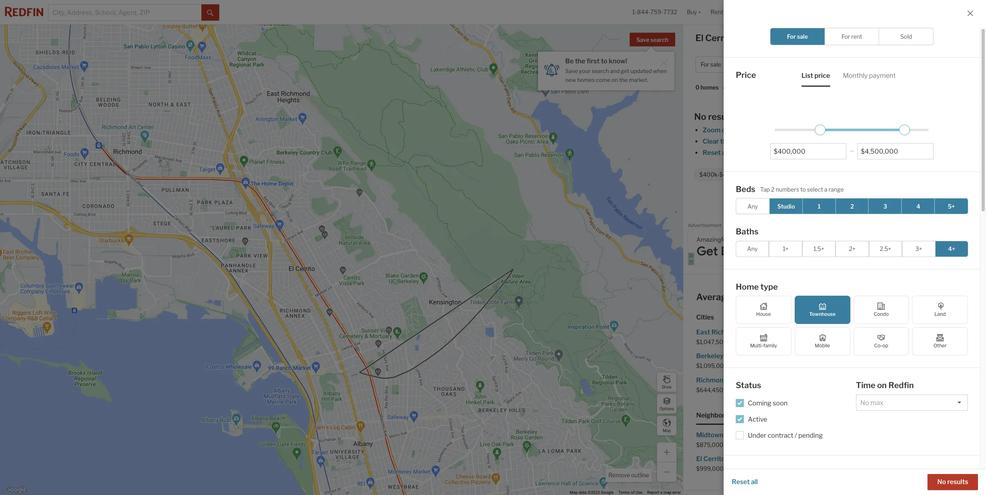 Task type: locate. For each thing, give the bounding box(es) containing it.
0 horizontal spatial townhouse
[[810, 311, 836, 318]]

to left select
[[801, 186, 807, 193]]

0 vertical spatial all
[[723, 149, 729, 157]]

for left rent
[[842, 33, 851, 40]]

0 horizontal spatial reset
[[703, 149, 721, 157]]

be the first to know!
[[566, 57, 628, 65]]

to inside zoom out clear the map boundary reset all filters or remove one of your filters below to see more homes
[[856, 149, 863, 157]]

on inside save your search and get updated when new homes come on the market.
[[612, 77, 619, 83]]

1 horizontal spatial reset
[[732, 479, 750, 486]]

0 horizontal spatial the
[[576, 57, 586, 65]]

east richmond heights homes for sale $1,047,500
[[697, 329, 814, 346]]

el inside el cerrito hills homes for sale $999,000
[[697, 456, 703, 463]]

ca
[[740, 33, 753, 43], [852, 292, 865, 303]]

homes right more
[[893, 149, 914, 157]]

$999,000
[[697, 466, 724, 473]]

on right time
[[878, 381, 888, 391]]

op
[[883, 343, 889, 349]]

1 horizontal spatial search
[[651, 36, 669, 43]]

cerrito for el cerrito
[[861, 200, 882, 207]]

coming
[[749, 400, 772, 407]]

1 horizontal spatial all
[[752, 479, 759, 486]]

report for report ad
[[965, 224, 977, 229]]

payment
[[870, 72, 897, 79]]

your
[[580, 68, 591, 74], [803, 149, 816, 157]]

ca up cities heading
[[852, 292, 865, 303]]

california link
[[817, 200, 846, 207]]

1 horizontal spatial map
[[732, 138, 746, 145]]

1 vertical spatial a
[[661, 491, 663, 495]]

berkeley
[[697, 353, 724, 360]]

of inside zoom out clear the map boundary reset all filters or remove one of your filters below to see more homes
[[795, 149, 802, 157]]

0 vertical spatial any
[[748, 203, 759, 210]]

richmond
[[712, 329, 743, 337], [697, 377, 728, 384]]

1 horizontal spatial your
[[803, 149, 816, 157]]

759-
[[651, 9, 664, 16]]

time
[[857, 381, 876, 391]]

search down 759-
[[651, 36, 669, 43]]

for inside richmond homes for sale $644,450
[[751, 377, 760, 384]]

Townhouse checkbox
[[795, 296, 851, 324]]

0 vertical spatial on
[[612, 77, 619, 83]]

1 horizontal spatial to
[[801, 186, 807, 193]]

market.
[[629, 77, 649, 83]]

1 horizontal spatial for sale
[[788, 33, 809, 40]]

the
[[576, 57, 586, 65], [620, 77, 628, 83], [721, 138, 731, 145]]

for for for sale checkbox
[[788, 33, 797, 40]]

on down and
[[612, 77, 619, 83]]

sold
[[901, 33, 913, 40]]

for sale right the homes
[[788, 33, 809, 40]]

0 vertical spatial report
[[965, 224, 977, 229]]

0 horizontal spatial save
[[566, 68, 578, 74]]

el for el cerrito, ca homes for sale
[[696, 33, 704, 43]]

0 horizontal spatial your
[[580, 68, 591, 74]]

for inside the midtown homes for sale $875,000
[[747, 432, 756, 439]]

homes inside 0 homes •
[[701, 84, 719, 91]]

0 horizontal spatial to
[[601, 57, 608, 65]]

1 vertical spatial search
[[592, 68, 609, 74]]

zip
[[757, 412, 767, 420]]

1 vertical spatial to
[[856, 149, 863, 157]]

1 vertical spatial cerrito
[[704, 456, 726, 463]]

first
[[587, 57, 600, 65]]

5+ checkbox
[[935, 198, 969, 215]]

0 vertical spatial 4+
[[801, 171, 808, 178]]

2 horizontal spatial the
[[721, 138, 731, 145]]

1 horizontal spatial no
[[938, 479, 947, 486]]

status
[[736, 381, 762, 391]]

Enter min text field
[[774, 148, 844, 155]]

baths
[[736, 227, 759, 237]]

1 horizontal spatial 4+
[[949, 246, 956, 252]]

1 horizontal spatial redfin
[[889, 381, 915, 391]]

1 vertical spatial any
[[748, 246, 758, 252]]

1 vertical spatial your
[[803, 149, 816, 157]]

any down beds
[[748, 203, 759, 210]]

1 horizontal spatial save
[[637, 36, 650, 43]]

any down baths
[[748, 246, 758, 252]]

draw button
[[657, 372, 677, 393]]

1 horizontal spatial map
[[663, 428, 671, 433]]

to for be the first to know!
[[601, 57, 608, 65]]

berkeley homes for sale $1,095,000
[[697, 353, 770, 370]]

for inside for rent option
[[842, 33, 851, 40]]

cerrito inside el cerrito hills homes for sale $999,000
[[704, 456, 726, 463]]

family
[[764, 343, 778, 349]]

Any radio
[[736, 241, 770, 257]]

reset down property
[[732, 479, 750, 486]]

homes up co-
[[858, 329, 879, 337]]

el right california
[[854, 200, 859, 207]]

1 vertical spatial no
[[938, 479, 947, 486]]

homes inside albany homes for sale $629,000
[[858, 329, 879, 337]]

4+ inside radio
[[949, 246, 956, 252]]

0 horizontal spatial all
[[723, 149, 729, 157]]

codes
[[768, 412, 788, 420]]

search inside save your search and get updated when new homes come on the market.
[[592, 68, 609, 74]]

all down clear the map boundary button at the top
[[723, 149, 729, 157]]

sale inside del norte homes for sale $1,100,000
[[898, 456, 910, 463]]

map for map data ©2023 google
[[570, 491, 578, 495]]

cerrito, up cities heading
[[818, 292, 850, 303]]

map down out
[[732, 138, 746, 145]]

0 horizontal spatial 4+
[[801, 171, 808, 178]]

0 horizontal spatial search
[[592, 68, 609, 74]]

2 checkbox
[[836, 198, 870, 215]]

redfin
[[789, 200, 809, 207], [889, 381, 915, 391]]

1 vertical spatial results
[[948, 479, 969, 486]]

for sale up 0 homes •
[[701, 61, 722, 68]]

zip codes element
[[757, 405, 788, 425]]

for left sale
[[788, 33, 797, 40]]

$400k-$4.5m
[[700, 171, 737, 178]]

homes up $1,095,000
[[726, 353, 746, 360]]

the up reset all filters button
[[721, 138, 731, 145]]

monthly payment
[[844, 72, 897, 79]]

homes down kensington homes for sale $1,849,000
[[880, 377, 900, 384]]

townhouse up mobile option
[[810, 311, 836, 318]]

0 horizontal spatial no results
[[695, 111, 738, 122]]

1 horizontal spatial of
[[795, 149, 802, 157]]

2 right tap
[[772, 186, 775, 193]]

cerrito, up for sale button
[[706, 33, 738, 43]]

0 horizontal spatial ca
[[740, 33, 753, 43]]

1 vertical spatial 4+
[[949, 246, 956, 252]]

homes right 0
[[701, 84, 719, 91]]

0 horizontal spatial a
[[661, 491, 663, 495]]

homes up property
[[742, 456, 762, 463]]

price
[[736, 70, 757, 80]]

1 horizontal spatial for
[[788, 33, 797, 40]]

richmond up $644,450
[[697, 377, 728, 384]]

kensington
[[835, 353, 871, 360]]

Enter max text field
[[862, 148, 931, 155]]

reset down clear
[[703, 149, 721, 157]]

terms of use link
[[619, 491, 643, 495]]

$400k-
[[700, 171, 720, 178]]

0 vertical spatial 2
[[772, 186, 775, 193]]

homes inside kensington homes for sale $1,849,000
[[872, 353, 893, 360]]

0 vertical spatial a
[[825, 186, 828, 193]]

reset all filters button
[[703, 149, 749, 157]]

1 vertical spatial townhouse
[[810, 311, 836, 318]]

2 right california
[[851, 203, 855, 210]]

for for for rent option
[[842, 33, 851, 40]]

search
[[651, 36, 669, 43], [592, 68, 609, 74]]

your down first
[[580, 68, 591, 74]]

0 vertical spatial no results
[[695, 111, 738, 122]]

1+
[[783, 246, 789, 252]]

google image
[[2, 485, 29, 496]]

sale inside el cerrito hills homes for sale $999,000
[[774, 456, 786, 463]]

homes left under
[[725, 432, 746, 439]]

your inside save your search and get updated when new homes come on the market.
[[580, 68, 591, 74]]

use
[[636, 491, 643, 495]]

1 vertical spatial the
[[620, 77, 628, 83]]

0 horizontal spatial on
[[612, 77, 619, 83]]

filters down clear the map boundary button at the top
[[731, 149, 749, 157]]

1 vertical spatial map
[[570, 491, 578, 495]]

Land checkbox
[[913, 296, 969, 324]]

a left range
[[825, 186, 828, 193]]

4
[[917, 203, 921, 210]]

monthly
[[844, 72, 868, 79]]

0 vertical spatial richmond
[[712, 329, 743, 337]]

of left use at the right
[[631, 491, 635, 495]]

cerrito left 3
[[861, 200, 882, 207]]

for up 0 homes •
[[701, 61, 710, 68]]

results
[[709, 111, 738, 122], [948, 479, 969, 486]]

map data ©2023 google
[[570, 491, 614, 495]]

cities heading
[[697, 313, 974, 322]]

multi-
[[751, 343, 764, 349]]

condo
[[875, 311, 890, 318]]

2 vertical spatial to
[[801, 186, 807, 193]]

outline
[[632, 472, 650, 479]]

1 horizontal spatial cerrito
[[861, 200, 882, 207]]

townhouse
[[846, 171, 876, 178], [810, 311, 836, 318]]

multi-family
[[751, 343, 778, 349]]

homes up family
[[770, 329, 791, 337]]

0 vertical spatial results
[[709, 111, 738, 122]]

cerrito
[[861, 200, 882, 207], [704, 456, 726, 463]]

0 vertical spatial map
[[663, 428, 671, 433]]

ca left the homes
[[740, 33, 753, 43]]

3
[[884, 203, 888, 210]]

cerrito,
[[706, 33, 738, 43], [818, 292, 850, 303]]

0 horizontal spatial for sale
[[701, 61, 722, 68]]

0 vertical spatial cerrito,
[[706, 33, 738, 43]]

filters left "below"
[[818, 149, 835, 157]]

1 horizontal spatial the
[[620, 77, 628, 83]]

0 horizontal spatial cerrito
[[704, 456, 726, 463]]

1.5+
[[814, 246, 825, 252]]

el cerrito hills homes for sale $999,000
[[697, 456, 786, 473]]

come
[[596, 77, 611, 83]]

map left data
[[570, 491, 578, 495]]

4+ right 3+ option
[[949, 246, 956, 252]]

0 horizontal spatial filters
[[731, 149, 749, 157]]

1 horizontal spatial results
[[948, 479, 969, 486]]

richmond up $1,047,500
[[712, 329, 743, 337]]

0 horizontal spatial map
[[570, 491, 578, 495]]

your right one
[[803, 149, 816, 157]]

0 horizontal spatial cerrito,
[[706, 33, 738, 43]]

0 vertical spatial of
[[795, 149, 802, 157]]

1 vertical spatial on
[[878, 381, 888, 391]]

0 horizontal spatial for
[[701, 61, 710, 68]]

0 vertical spatial map
[[732, 138, 746, 145]]

el up for sale button
[[696, 33, 704, 43]]

map down options on the bottom right of the page
[[663, 428, 671, 433]]

homes down co-op
[[872, 353, 893, 360]]

property
[[736, 468, 771, 478]]

maximum price slider
[[900, 125, 911, 135]]

844-
[[638, 9, 651, 16]]

1 vertical spatial save
[[566, 68, 578, 74]]

report right use at the right
[[648, 491, 660, 495]]

2 filters from the left
[[818, 149, 835, 157]]

a left error
[[661, 491, 663, 495]]

Any checkbox
[[736, 198, 770, 215]]

sale inside east richmond heights homes for sale $1,047,500
[[802, 329, 814, 337]]

map
[[732, 138, 746, 145], [664, 491, 672, 495]]

map
[[663, 428, 671, 433], [570, 491, 578, 495]]

map for map
[[663, 428, 671, 433]]

4 checkbox
[[902, 198, 936, 215]]

home
[[734, 292, 758, 303]]

for inside albany homes for sale $629,000
[[880, 329, 889, 337]]

2 horizontal spatial to
[[856, 149, 863, 157]]

sale inside albany homes for sale $629,000
[[890, 329, 902, 337]]

submit search image
[[207, 10, 214, 16]]

2+ radio
[[836, 241, 870, 257]]

House checkbox
[[736, 296, 792, 324]]

save inside save your search and get updated when new homes come on the market.
[[566, 68, 578, 74]]

the down get
[[620, 77, 628, 83]]

report left the ad
[[965, 224, 977, 229]]

1 horizontal spatial filters
[[818, 149, 835, 157]]

home type
[[736, 282, 779, 292]]

homes right norte
[[866, 456, 887, 463]]

1 vertical spatial 2
[[851, 203, 855, 210]]

0 vertical spatial for sale
[[788, 33, 809, 40]]

3+ radio
[[903, 241, 936, 257]]

4+ left baths
[[801, 171, 808, 178]]

redfin down tap 2 numbers to select a range
[[789, 200, 809, 207]]

reset all
[[732, 479, 759, 486]]

townhouse down the see
[[846, 171, 876, 178]]

report inside button
[[965, 224, 977, 229]]

0 vertical spatial reset
[[703, 149, 721, 157]]

0 horizontal spatial of
[[631, 491, 635, 495]]

your inside zoom out clear the map boundary reset all filters or remove one of your filters below to see more homes
[[803, 149, 816, 157]]

1 horizontal spatial 2
[[851, 203, 855, 210]]

homes right new
[[578, 77, 595, 83]]

all
[[723, 149, 729, 157], [752, 479, 759, 486]]

homes inside el cerrito hills homes for sale $999,000
[[742, 456, 762, 463]]

to right the —
[[856, 149, 863, 157]]

rent
[[852, 33, 863, 40]]

1 vertical spatial all
[[752, 479, 759, 486]]

0 horizontal spatial report
[[648, 491, 660, 495]]

sale
[[800, 33, 819, 43]]

save down 844-
[[637, 36, 650, 43]]

1 horizontal spatial no results
[[938, 479, 969, 486]]

options button
[[657, 394, 677, 414]]

of right one
[[795, 149, 802, 157]]

0 vertical spatial to
[[601, 57, 608, 65]]

map inside button
[[663, 428, 671, 433]]

Sold checkbox
[[880, 28, 934, 45]]

1 vertical spatial no results
[[938, 479, 969, 486]]

list box
[[857, 395, 969, 411]]

1 horizontal spatial a
[[825, 186, 828, 193]]

0 vertical spatial search
[[651, 36, 669, 43]]

0 vertical spatial save
[[637, 36, 650, 43]]

to inside dialog
[[601, 57, 608, 65]]

of
[[795, 149, 802, 157], [631, 491, 635, 495]]

save up new
[[566, 68, 578, 74]]

Other checkbox
[[913, 328, 969, 356]]

0 horizontal spatial no
[[695, 111, 707, 122]]

all down property
[[752, 479, 759, 486]]

For rent checkbox
[[825, 28, 880, 45]]

cerrito up $999,000
[[704, 456, 726, 463]]

4+ for 4+ baths
[[801, 171, 808, 178]]

4+ baths
[[801, 171, 824, 178]]

the inside save your search and get updated when new homes come on the market.
[[620, 77, 628, 83]]

1 horizontal spatial report
[[965, 224, 977, 229]]

1 horizontal spatial ca
[[852, 292, 865, 303]]

2
[[772, 186, 775, 193], [851, 203, 855, 210]]

save search
[[637, 36, 669, 43]]

list price element
[[802, 65, 831, 87]]

0 vertical spatial your
[[580, 68, 591, 74]]

price
[[815, 72, 831, 79]]

for
[[786, 33, 799, 43], [792, 329, 801, 337], [880, 329, 889, 337], [748, 353, 756, 360], [894, 353, 903, 360], [751, 377, 760, 384], [902, 377, 910, 384], [747, 432, 756, 439], [764, 456, 772, 463], [888, 456, 897, 463]]

sale inside berkeley homes for sale $1,095,000
[[758, 353, 770, 360]]

homes inside save your search and get updated when new homes come on the market.
[[578, 77, 595, 83]]

Multi-family checkbox
[[736, 328, 792, 356]]

for inside for sale checkbox
[[788, 33, 797, 40]]

el up $999,000
[[697, 456, 703, 463]]

updated
[[631, 68, 652, 74]]

Mobile checkbox
[[795, 328, 851, 356]]

heights
[[745, 329, 769, 337]]

1-844-759-7732
[[633, 9, 678, 16]]

0 vertical spatial ca
[[740, 33, 753, 43]]

the right be
[[576, 57, 586, 65]]

1 vertical spatial report
[[648, 491, 660, 495]]

save for save search
[[637, 36, 650, 43]]

for inside kensington homes for sale $1,849,000
[[894, 353, 903, 360]]

homes inside zoom out clear the map boundary reset all filters or remove one of your filters below to see more homes
[[893, 149, 914, 157]]

save inside button
[[637, 36, 650, 43]]

townhouse inside townhouse checkbox
[[810, 311, 836, 318]]

all inside button
[[752, 479, 759, 486]]

homes down berkeley homes for sale $1,095,000
[[729, 377, 750, 384]]

1 vertical spatial richmond
[[697, 377, 728, 384]]

2 inside option
[[851, 203, 855, 210]]

redfin right time
[[889, 381, 915, 391]]

0 horizontal spatial redfin
[[789, 200, 809, 207]]

search up come
[[592, 68, 609, 74]]

3 checkbox
[[869, 198, 903, 215]]

homes
[[754, 33, 784, 43]]

map left error
[[664, 491, 672, 495]]

homes inside san francisco homes for sale $1,349,900
[[880, 377, 900, 384]]

coming soon
[[749, 400, 788, 407]]

reset all button
[[732, 475, 759, 491]]

to right first
[[601, 57, 608, 65]]

the inside zoom out clear the map boundary reset all filters or remove one of your filters below to see more homes
[[721, 138, 731, 145]]

option group
[[771, 28, 934, 45], [736, 198, 969, 215], [736, 241, 969, 257], [736, 296, 969, 356]]



Task type: vqa. For each thing, say whether or not it's contained in the screenshot.


Task type: describe. For each thing, give the bounding box(es) containing it.
home
[[736, 282, 759, 292]]

zoom
[[703, 126, 721, 134]]

near
[[788, 292, 807, 303]]

1.5+ radio
[[803, 241, 836, 257]]

soon
[[773, 400, 788, 407]]

homes inside east richmond heights homes for sale $1,047,500
[[770, 329, 791, 337]]

zoom out clear the map boundary reset all filters or remove one of your filters below to see more homes
[[703, 126, 914, 157]]

save search button
[[630, 33, 676, 46]]

contract
[[768, 432, 794, 440]]

richmond homes for sale $644,450
[[697, 377, 774, 394]]

1 filters from the left
[[731, 149, 749, 157]]

sale inside button
[[711, 61, 722, 68]]

studio
[[778, 203, 796, 210]]

homes inside berkeley homes for sale $1,095,000
[[726, 353, 746, 360]]

monthly payment element
[[844, 65, 897, 87]]

Co-op checkbox
[[854, 328, 910, 356]]

data
[[579, 491, 587, 495]]

option group containing house
[[736, 296, 969, 356]]

3+
[[916, 246, 923, 252]]

sale inside checkbox
[[798, 33, 809, 40]]

$629,000
[[835, 339, 863, 346]]

property details
[[736, 468, 798, 478]]

for inside el cerrito hills homes for sale $999,000
[[764, 456, 772, 463]]

midtown
[[697, 432, 724, 439]]

del
[[835, 456, 846, 463]]

insights
[[910, 35, 934, 43]]

$1,849,000
[[835, 363, 867, 370]]

all inside zoom out clear the map boundary reset all filters or remove one of your filters below to see more homes
[[723, 149, 729, 157]]

for sale inside button
[[701, 61, 722, 68]]

0 horizontal spatial 2
[[772, 186, 775, 193]]

for inside del norte homes for sale $1,100,000
[[888, 456, 897, 463]]

for inside berkeley homes for sale $1,095,000
[[748, 353, 756, 360]]

homes inside del norte homes for sale $1,100,000
[[866, 456, 887, 463]]

reset inside zoom out clear the map boundary reset all filters or remove one of your filters below to see more homes
[[703, 149, 721, 157]]

0 horizontal spatial map
[[664, 491, 672, 495]]

1 vertical spatial of
[[631, 491, 635, 495]]

details
[[773, 468, 798, 478]]

Studio checkbox
[[770, 198, 804, 215]]

other
[[934, 343, 947, 349]]

no inside button
[[938, 479, 947, 486]]

1 vertical spatial redfin
[[889, 381, 915, 391]]

no results inside button
[[938, 479, 969, 486]]

•
[[723, 85, 725, 92]]

tap
[[761, 186, 771, 193]]

el cerrito link
[[854, 200, 882, 207]]

el for el cerrito hills homes for sale $999,000
[[697, 456, 703, 463]]

active
[[749, 416, 768, 424]]

1 checkbox
[[803, 198, 837, 215]]

$1,349,900
[[835, 387, 866, 394]]

richmond inside east richmond heights homes for sale $1,047,500
[[712, 329, 743, 337]]

0 vertical spatial no
[[695, 111, 707, 122]]

under contract / pending
[[749, 432, 824, 440]]

report ad button
[[965, 224, 982, 230]]

0 horizontal spatial results
[[709, 111, 738, 122]]

5+
[[949, 203, 956, 210]]

save for save your search and get updated when new homes come on the market.
[[566, 68, 578, 74]]

$1,095,000
[[697, 363, 728, 370]]

for inside for sale button
[[701, 61, 710, 68]]

any for studio
[[748, 203, 759, 210]]

for sale button
[[696, 57, 737, 73]]

4+ radio
[[936, 241, 969, 257]]

to for tap 2 numbers to select a range
[[801, 186, 807, 193]]

san francisco homes for sale $1,349,900
[[835, 377, 924, 394]]

no results button
[[928, 475, 979, 491]]

new
[[566, 77, 577, 83]]

market insights link
[[886, 26, 934, 44]]

and
[[611, 68, 620, 74]]

below
[[837, 149, 855, 157]]

ad region
[[688, 229, 982, 266]]

clear
[[703, 138, 719, 145]]

kensington homes for sale $1,849,000
[[835, 353, 916, 370]]

get
[[621, 68, 630, 74]]

any for 1+
[[748, 246, 758, 252]]

report a map error
[[648, 491, 682, 495]]

1+ radio
[[770, 241, 803, 257]]

time on redfin
[[857, 381, 915, 391]]

City, Address, School, Agent, ZIP search field
[[48, 4, 202, 21]]

baths
[[809, 171, 824, 178]]

$875,000
[[697, 442, 724, 449]]

market insights
[[886, 35, 934, 43]]

for rent
[[842, 33, 863, 40]]

albany
[[835, 329, 857, 337]]

0 homes •
[[696, 84, 725, 92]]

Condo checkbox
[[854, 296, 910, 324]]

sale inside kensington homes for sale $1,849,000
[[904, 353, 916, 360]]

be
[[566, 57, 574, 65]]

one
[[782, 149, 794, 157]]

google
[[601, 491, 614, 495]]

co-op
[[875, 343, 889, 349]]

minimum price slider
[[816, 125, 826, 135]]

list price
[[802, 72, 831, 79]]

/
[[795, 432, 798, 440]]

sale inside the midtown homes for sale $875,000
[[757, 432, 770, 439]]

studio+
[[759, 171, 780, 178]]

save your search and get updated when new homes come on the market.
[[566, 68, 668, 83]]

redfin link
[[789, 200, 809, 207]]

land
[[935, 311, 947, 318]]

boundary
[[747, 138, 776, 145]]

1 horizontal spatial on
[[878, 381, 888, 391]]

el right near
[[809, 292, 817, 303]]

neighborhoods element
[[697, 405, 744, 425]]

1 horizontal spatial cerrito,
[[818, 292, 850, 303]]

sale inside richmond homes for sale $644,450
[[761, 377, 774, 384]]

be the first to know! dialog
[[538, 47, 675, 90]]

results inside button
[[948, 479, 969, 486]]

$1,047,500
[[697, 339, 728, 346]]

range
[[829, 186, 845, 193]]

for sale inside checkbox
[[788, 33, 809, 40]]

2.5+ radio
[[870, 241, 903, 257]]

homes inside richmond homes for sale $644,450
[[729, 377, 750, 384]]

del norte homes for sale $1,100,000
[[835, 456, 910, 473]]

type
[[761, 282, 779, 292]]

sale inside san francisco homes for sale $1,349,900
[[912, 377, 924, 384]]

1 horizontal spatial townhouse
[[846, 171, 876, 178]]

For sale checkbox
[[771, 28, 826, 45]]

homes inside the midtown homes for sale $875,000
[[725, 432, 746, 439]]

for inside east richmond heights homes for sale $1,047,500
[[792, 329, 801, 337]]

or
[[751, 149, 757, 157]]

norte
[[847, 456, 865, 463]]

remove
[[758, 149, 781, 157]]

map region
[[0, 0, 767, 496]]

el cerrito, ca homes for sale
[[696, 33, 819, 43]]

search inside button
[[651, 36, 669, 43]]

map inside zoom out clear the map boundary reset all filters or remove one of your filters below to see more homes
[[732, 138, 746, 145]]

terms of use
[[619, 491, 643, 495]]

remove
[[609, 472, 631, 479]]

0 vertical spatial the
[[576, 57, 586, 65]]

for inside san francisco homes for sale $1,349,900
[[902, 377, 910, 384]]

reset inside button
[[732, 479, 750, 486]]

richmond inside richmond homes for sale $644,450
[[697, 377, 728, 384]]

report for report a map error
[[648, 491, 660, 495]]

option group containing for sale
[[771, 28, 934, 45]]

neighborhoods
[[697, 412, 744, 420]]

under
[[749, 432, 767, 440]]

4+ for 4+
[[949, 246, 956, 252]]

0
[[696, 84, 700, 91]]

report a map error link
[[648, 491, 682, 495]]

market
[[886, 35, 908, 43]]

el for el cerrito
[[854, 200, 859, 207]]

0 vertical spatial redfin
[[789, 200, 809, 207]]

cerrito for el cerrito hills homes for sale $999,000
[[704, 456, 726, 463]]

house
[[757, 311, 772, 318]]

mobile
[[815, 343, 831, 349]]

draw
[[663, 385, 672, 390]]

san
[[835, 377, 847, 384]]

1
[[819, 203, 821, 210]]

1 vertical spatial ca
[[852, 292, 865, 303]]

7732
[[664, 9, 678, 16]]



